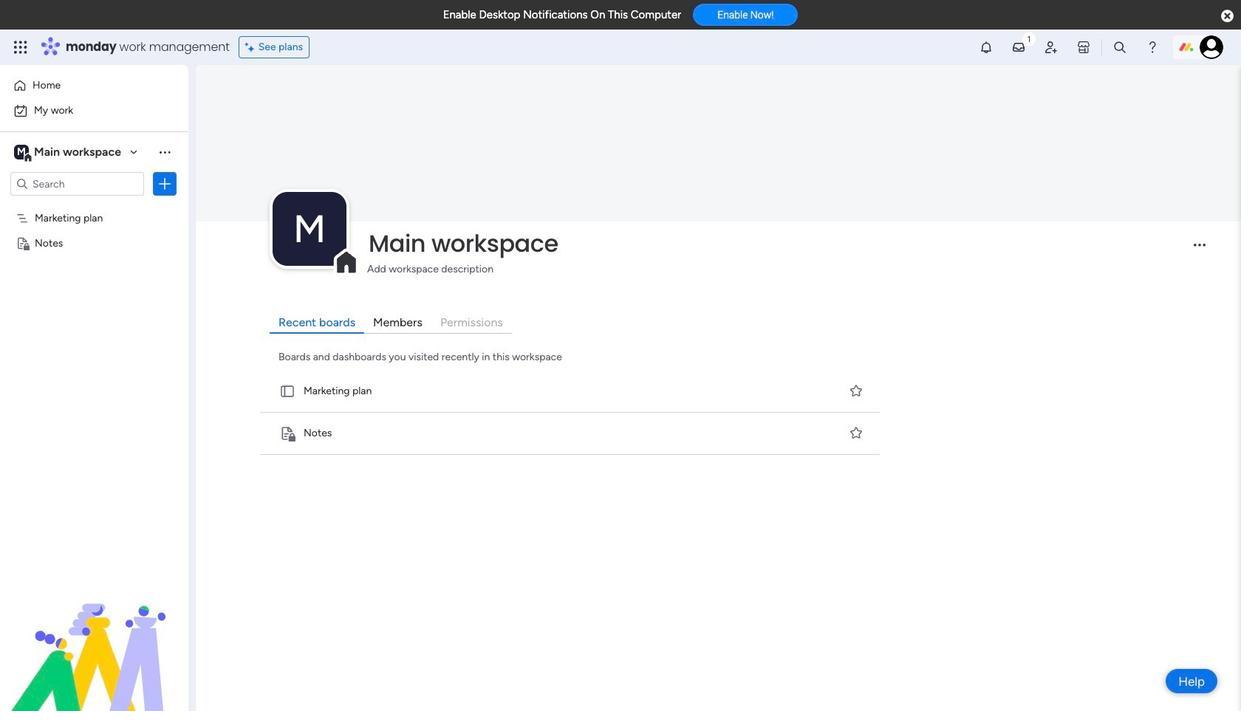 Task type: vqa. For each thing, say whether or not it's contained in the screenshot.
field
yes



Task type: describe. For each thing, give the bounding box(es) containing it.
dapulse close image
[[1222, 9, 1234, 24]]

quick search results list box
[[257, 371, 885, 455]]

notifications image
[[979, 40, 994, 55]]

monday marketplace image
[[1077, 40, 1092, 55]]

2 vertical spatial option
[[0, 204, 188, 207]]

0 vertical spatial option
[[9, 74, 180, 98]]

1 horizontal spatial workspace image
[[273, 192, 347, 266]]

add to favorites image for public board 'image'
[[849, 384, 864, 399]]

workspace selection element
[[14, 143, 123, 163]]

lottie animation element
[[0, 562, 188, 712]]

1 horizontal spatial private board image
[[279, 426, 296, 442]]

search everything image
[[1113, 40, 1128, 55]]

select product image
[[13, 40, 28, 55]]

help image
[[1146, 40, 1160, 55]]

workspace image inside 'workspace selection' 'element'
[[14, 144, 29, 160]]

public board image
[[279, 384, 296, 400]]



Task type: locate. For each thing, give the bounding box(es) containing it.
workspace image
[[14, 144, 29, 160], [273, 192, 347, 266]]

1 vertical spatial workspace image
[[273, 192, 347, 266]]

0 vertical spatial add to favorites image
[[849, 384, 864, 399]]

private board image
[[16, 236, 30, 250], [279, 426, 296, 442]]

add to favorites image for the rightmost the private board image
[[849, 426, 864, 441]]

kendall parks image
[[1200, 35, 1224, 59]]

1 vertical spatial private board image
[[279, 426, 296, 442]]

0 vertical spatial private board image
[[16, 236, 30, 250]]

options image
[[157, 177, 172, 191]]

update feed image
[[1012, 40, 1027, 55]]

1 image
[[1023, 30, 1036, 47]]

1 add to favorites image from the top
[[849, 384, 864, 399]]

0 vertical spatial workspace image
[[14, 144, 29, 160]]

2 add to favorites image from the top
[[849, 426, 864, 441]]

0 horizontal spatial private board image
[[16, 236, 30, 250]]

1 vertical spatial add to favorites image
[[849, 426, 864, 441]]

workspace options image
[[157, 145, 172, 159]]

option
[[9, 74, 180, 98], [9, 99, 180, 123], [0, 204, 188, 207]]

lottie animation image
[[0, 562, 188, 712]]

add to favorites image
[[849, 384, 864, 399], [849, 426, 864, 441]]

invite members image
[[1044, 40, 1059, 55]]

Search in workspace field
[[31, 176, 123, 193]]

v2 ellipsis image
[[1194, 244, 1206, 257]]

see plans image
[[245, 39, 258, 55]]

None field
[[365, 228, 1182, 259]]

0 horizontal spatial workspace image
[[14, 144, 29, 160]]

1 vertical spatial option
[[9, 99, 180, 123]]

list box
[[0, 202, 188, 455]]



